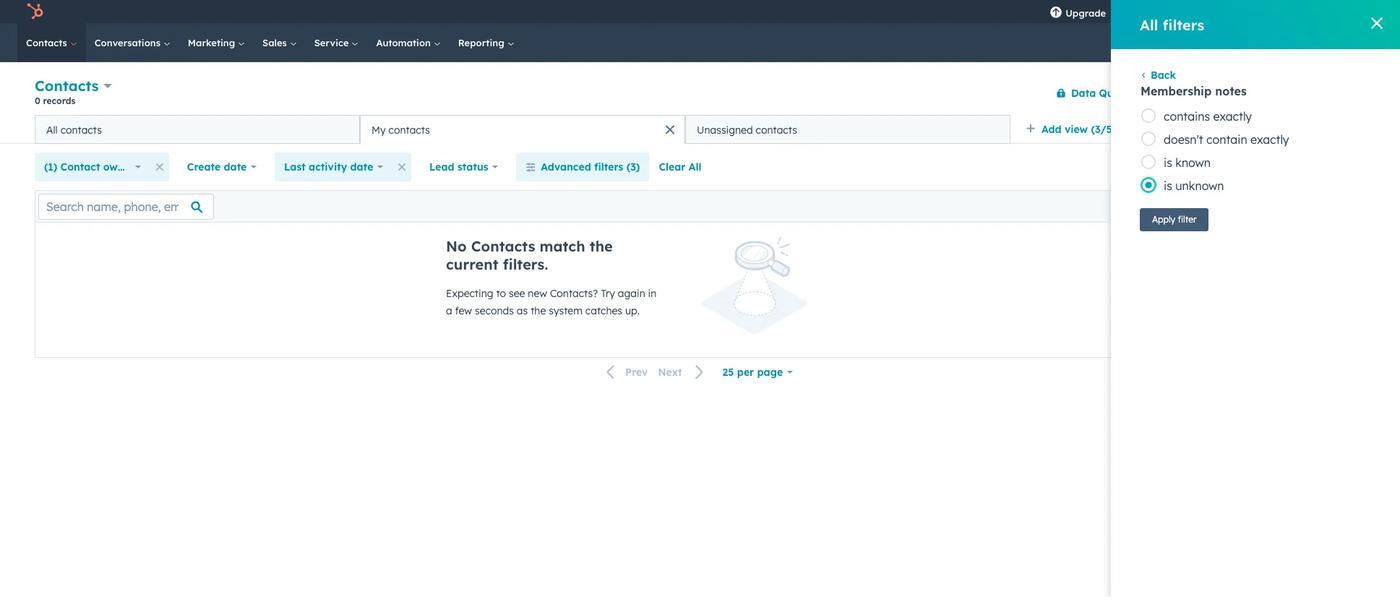 Task type: locate. For each thing, give the bounding box(es) containing it.
all inside button
[[689, 161, 702, 174]]

1 is from the top
[[1164, 155, 1173, 170]]

last activity date
[[284, 161, 373, 174]]

exactly
[[1214, 109, 1252, 124], [1251, 132, 1290, 147]]

1 contacts from the left
[[60, 123, 102, 136]]

apply filter button
[[1140, 208, 1209, 231]]

is left known
[[1164, 155, 1173, 170]]

contacts inside button
[[60, 123, 102, 136]]

calling icon button
[[1119, 1, 1143, 22]]

apply
[[1153, 214, 1176, 225]]

1 vertical spatial contacts
[[35, 77, 99, 95]]

create date button
[[178, 153, 266, 181]]

marketing
[[188, 37, 238, 48]]

contacts for all contacts
[[60, 123, 102, 136]]

upgrade image
[[1050, 7, 1063, 20]]

contact
[[60, 161, 100, 174]]

contacts down hubspot link
[[26, 37, 70, 48]]

menu containing apoptosis studios
[[1041, 0, 1383, 28]]

1 horizontal spatial contacts
[[389, 123, 430, 136]]

expecting to see new contacts? try again in a few seconds as the system catches up.
[[446, 287, 657, 317]]

all
[[1140, 16, 1159, 34], [1144, 123, 1157, 136], [46, 123, 58, 136], [689, 161, 702, 174]]

contacts up records
[[35, 77, 99, 95]]

all filters
[[1140, 16, 1205, 34]]

2 is from the top
[[1164, 179, 1173, 193]]

contacts banner
[[35, 74, 1366, 115]]

activity
[[309, 161, 347, 174]]

owner
[[103, 161, 134, 174]]

help button
[[1177, 0, 1202, 23]]

all down 0 records
[[46, 123, 58, 136]]

25 per page button
[[713, 358, 803, 387]]

contacts down records
[[60, 123, 102, 136]]

0 horizontal spatial date
[[224, 161, 247, 174]]

all views
[[1144, 123, 1188, 136]]

contacts right my on the top of the page
[[389, 123, 430, 136]]

last
[[284, 161, 306, 174]]

3 contacts from the left
[[756, 123, 797, 136]]

exactly up contain at the right of page
[[1214, 109, 1252, 124]]

1 vertical spatial filters
[[594, 161, 624, 174]]

pagination navigation
[[598, 363, 713, 382]]

back button
[[1140, 69, 1176, 82]]

page
[[757, 366, 783, 379]]

all for all views
[[1144, 123, 1157, 136]]

automation
[[376, 37, 434, 48]]

unknown
[[1176, 179, 1225, 193]]

contacts right no
[[471, 237, 535, 255]]

all contacts button
[[35, 115, 360, 144]]

0 horizontal spatial filters
[[594, 161, 624, 174]]

is down is known
[[1164, 179, 1173, 193]]

contacts right unassigned
[[756, 123, 797, 136]]

my contacts
[[372, 123, 430, 136]]

0 horizontal spatial the
[[531, 304, 546, 317]]

notes
[[1216, 84, 1247, 98]]

date
[[224, 161, 247, 174], [350, 161, 373, 174]]

the inside expecting to see new contacts? try again in a few seconds as the system catches up.
[[531, 304, 546, 317]]

contacts inside popup button
[[35, 77, 99, 95]]

few
[[455, 304, 472, 317]]

1 vertical spatial is
[[1164, 179, 1173, 193]]

apply filter
[[1153, 214, 1197, 225]]

notifications button
[[1232, 0, 1257, 23]]

settings link
[[1202, 0, 1232, 23]]

my contacts button
[[360, 115, 685, 144]]

Search HubSpot search field
[[1197, 30, 1375, 55]]

(1)
[[44, 161, 57, 174]]

all right clear
[[689, 161, 702, 174]]

search button
[[1360, 30, 1388, 55]]

menu
[[1041, 0, 1383, 28]]

contacts
[[26, 37, 70, 48], [35, 77, 99, 95], [471, 237, 535, 255]]

a
[[446, 304, 452, 317]]

2 contacts from the left
[[389, 123, 430, 136]]

lead
[[430, 161, 455, 174]]

data quality
[[1072, 86, 1137, 99]]

contacts for unassigned contacts
[[756, 123, 797, 136]]

1 horizontal spatial filters
[[1163, 16, 1205, 34]]

contacts button
[[35, 75, 112, 96]]

contain
[[1207, 132, 1248, 147]]

the
[[590, 237, 613, 255], [531, 304, 546, 317]]

2 horizontal spatial contacts
[[756, 123, 797, 136]]

lead status
[[430, 161, 489, 174]]

date right create
[[224, 161, 247, 174]]

new
[[528, 287, 547, 300]]

import button
[[1218, 81, 1272, 104]]

the right match
[[590, 237, 613, 255]]

prev
[[625, 366, 648, 379]]

all inside button
[[46, 123, 58, 136]]

unassigned
[[697, 123, 753, 136]]

records
[[43, 95, 75, 106]]

25
[[723, 366, 734, 379]]

clear all
[[659, 161, 702, 174]]

1 horizontal spatial the
[[590, 237, 613, 255]]

1 vertical spatial the
[[531, 304, 546, 317]]

add view (3/5)
[[1042, 123, 1117, 136]]

contacts link
[[17, 23, 86, 62]]

date right activity on the top of page
[[350, 161, 373, 174]]

is
[[1164, 155, 1173, 170], [1164, 179, 1173, 193]]

1 vertical spatial exactly
[[1251, 132, 1290, 147]]

apoptosis studios
[[1281, 6, 1362, 17]]

all left views
[[1144, 123, 1157, 136]]

apoptosis studios button
[[1257, 0, 1383, 23]]

0 vertical spatial filters
[[1163, 16, 1205, 34]]

clear all button
[[650, 153, 711, 181]]

advanced
[[541, 161, 591, 174]]

unassigned contacts button
[[685, 115, 1011, 144]]

all inside 'link'
[[1144, 123, 1157, 136]]

0 vertical spatial is
[[1164, 155, 1173, 170]]

1 horizontal spatial date
[[350, 161, 373, 174]]

0 vertical spatial the
[[590, 237, 613, 255]]

is unknown
[[1164, 179, 1225, 193]]

filters inside button
[[594, 161, 624, 174]]

25 per page
[[723, 366, 783, 379]]

exactly right contain at the right of page
[[1251, 132, 1290, 147]]

all for all contacts
[[46, 123, 58, 136]]

0 horizontal spatial contacts
[[60, 123, 102, 136]]

doesn't
[[1164, 132, 1204, 147]]

next button
[[653, 363, 713, 382]]

2 vertical spatial contacts
[[471, 237, 535, 255]]

2 date from the left
[[350, 161, 373, 174]]

filters
[[1163, 16, 1205, 34], [594, 161, 624, 174]]

search image
[[1367, 36, 1380, 49]]

data quality button
[[1047, 78, 1137, 107]]

filters for all
[[1163, 16, 1205, 34]]

the right as
[[531, 304, 546, 317]]

settings image
[[1211, 7, 1224, 20]]

all right 'calling icon'
[[1140, 16, 1159, 34]]



Task type: vqa. For each thing, say whether or not it's contained in the screenshot.
is to the bottom
yes



Task type: describe. For each thing, give the bounding box(es) containing it.
sales link
[[254, 23, 306, 62]]

all views link
[[1135, 115, 1198, 144]]

try
[[601, 287, 615, 300]]

import
[[1230, 87, 1260, 98]]

close image
[[1372, 17, 1383, 29]]

apoptosis
[[1281, 6, 1326, 17]]

reporting
[[458, 37, 507, 48]]

data
[[1072, 86, 1096, 99]]

no contacts match the current filters.
[[446, 237, 613, 273]]

add view (3/5) button
[[1017, 115, 1135, 144]]

as
[[517, 304, 528, 317]]

all contacts
[[46, 123, 102, 136]]

Search name, phone, email addresses, or company search field
[[38, 193, 214, 219]]

expecting
[[446, 287, 494, 300]]

see
[[509, 287, 525, 300]]

contacts inside 'no contacts match the current filters.'
[[471, 237, 535, 255]]

prev button
[[598, 363, 653, 382]]

views
[[1160, 123, 1188, 136]]

(3/5)
[[1091, 123, 1117, 136]]

per
[[737, 366, 754, 379]]

clear
[[659, 161, 686, 174]]

no
[[446, 237, 467, 255]]

next
[[658, 366, 682, 379]]

match
[[540, 237, 585, 255]]

is known
[[1164, 155, 1211, 170]]

filters.
[[503, 255, 548, 273]]

seconds
[[475, 304, 514, 317]]

again
[[618, 287, 646, 300]]

contains
[[1164, 109, 1211, 124]]

1 date from the left
[[224, 161, 247, 174]]

0 records
[[35, 95, 75, 106]]

unassigned contacts
[[697, 123, 797, 136]]

marketplaces button
[[1147, 0, 1177, 23]]

lead status button
[[420, 153, 508, 181]]

actions button
[[1146, 81, 1210, 104]]

doesn't contain exactly
[[1164, 132, 1290, 147]]

marketplaces image
[[1156, 7, 1169, 20]]

catches
[[586, 304, 623, 317]]

system
[[549, 304, 583, 317]]

notifications image
[[1238, 7, 1251, 20]]

is for is unknown
[[1164, 179, 1173, 193]]

back
[[1151, 69, 1176, 82]]

service
[[314, 37, 352, 48]]

quality
[[1099, 86, 1137, 99]]

hubspot link
[[17, 3, 54, 20]]

(1) contact owner
[[44, 161, 134, 174]]

studios
[[1328, 6, 1362, 17]]

membership notes
[[1141, 84, 1247, 98]]

sales
[[263, 37, 290, 48]]

0 vertical spatial exactly
[[1214, 109, 1252, 124]]

service link
[[306, 23, 368, 62]]

upgrade
[[1066, 7, 1106, 19]]

conversations
[[95, 37, 163, 48]]

help image
[[1183, 7, 1196, 20]]

last activity date button
[[275, 153, 393, 181]]

status
[[458, 161, 489, 174]]

calling icon image
[[1125, 7, 1138, 20]]

contacts for my contacts
[[389, 123, 430, 136]]

filters for advanced
[[594, 161, 624, 174]]

is for is known
[[1164, 155, 1173, 170]]

the inside 'no contacts match the current filters.'
[[590, 237, 613, 255]]

current
[[446, 255, 499, 273]]

filter
[[1178, 214, 1197, 225]]

advanced filters (3)
[[541, 161, 640, 174]]

create
[[187, 161, 221, 174]]

known
[[1176, 155, 1211, 170]]

add
[[1042, 123, 1062, 136]]

contains exactly
[[1164, 109, 1252, 124]]

contacts?
[[550, 287, 598, 300]]

my
[[372, 123, 386, 136]]

tara schultz image
[[1266, 5, 1279, 18]]

membership
[[1141, 84, 1212, 98]]

all for all filters
[[1140, 16, 1159, 34]]

(3)
[[627, 161, 640, 174]]

reporting link
[[450, 23, 523, 62]]

0
[[35, 95, 40, 106]]

hubspot image
[[26, 3, 43, 20]]

conversations link
[[86, 23, 179, 62]]

view
[[1065, 123, 1088, 136]]

0 vertical spatial contacts
[[26, 37, 70, 48]]

to
[[496, 287, 506, 300]]

actions
[[1158, 87, 1189, 98]]

in
[[648, 287, 657, 300]]

advanced filters (3) button
[[517, 153, 650, 181]]



